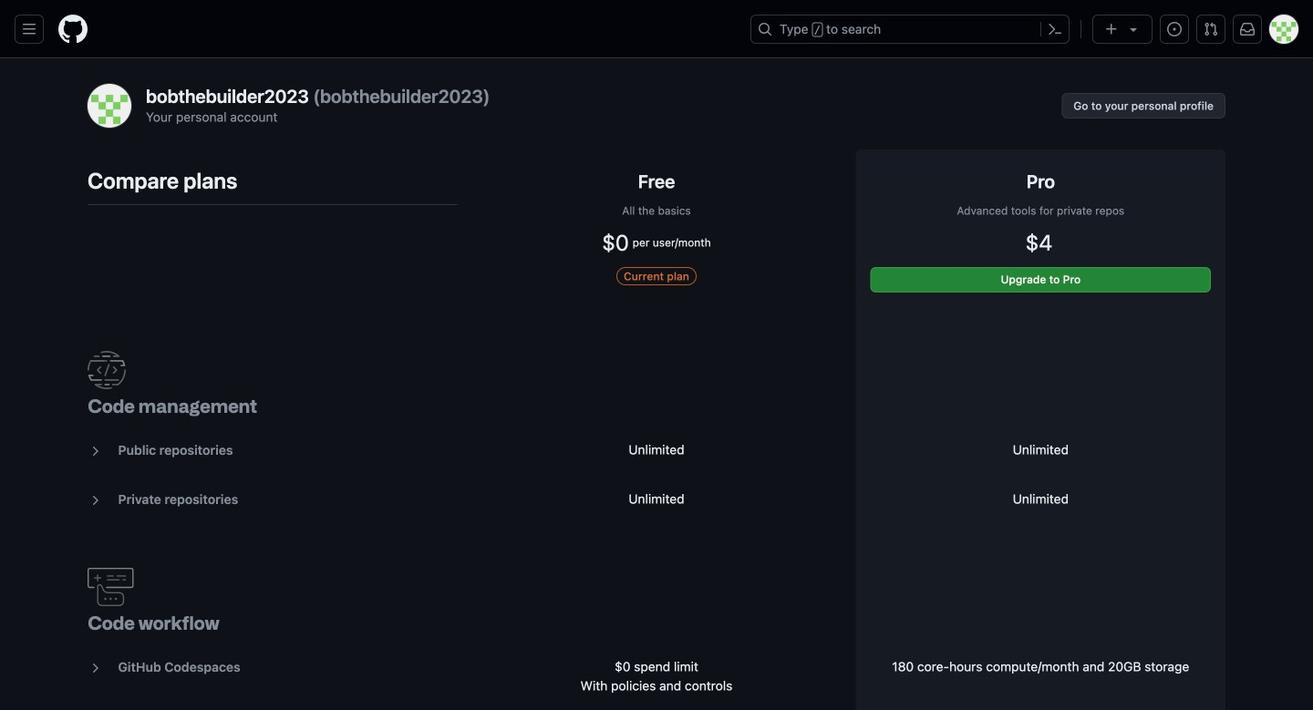 Task type: vqa. For each thing, say whether or not it's contained in the screenshot.
You
no



Task type: locate. For each thing, give the bounding box(es) containing it.
1 row from the top
[[80, 150, 1233, 307]]

3 chevron right image from the top
[[88, 661, 102, 676]]

chevron right image
[[88, 444, 102, 459], [88, 493, 102, 508], [88, 661, 102, 676]]

1 cell from the top
[[849, 307, 1233, 426]]

column header
[[849, 150, 1233, 307]]

3 row from the top
[[80, 426, 1233, 475]]

@bobthebuilder2023 image
[[88, 84, 131, 128]]

1 chevron right image from the top
[[88, 444, 102, 459]]

5 cell from the top
[[849, 643, 1233, 711]]

row group
[[80, 307, 1233, 524], [80, 524, 1233, 711]]

cell
[[849, 307, 1233, 426], [849, 426, 1233, 475], [849, 475, 1233, 524], [849, 524, 1233, 643], [849, 643, 1233, 711]]

plus image
[[1105, 22, 1119, 36]]

git pull request image
[[1204, 22, 1219, 36]]

1 vertical spatial chevron right image
[[88, 493, 102, 508]]

2 row from the top
[[80, 307, 1233, 426]]

2 vertical spatial chevron right image
[[88, 661, 102, 676]]

table
[[80, 150, 1233, 711]]

3 cell from the top
[[849, 475, 1233, 524]]

cell for 3rd "row" from the bottom
[[849, 475, 1233, 524]]

0 vertical spatial row header
[[80, 307, 465, 426]]

0 vertical spatial chevron right image
[[88, 444, 102, 459]]

2 row header from the top
[[80, 524, 465, 643]]

row
[[80, 150, 1233, 307], [80, 307, 1233, 426], [80, 426, 1233, 475], [80, 475, 1233, 524], [80, 524, 1233, 643], [80, 643, 1233, 711]]

command palette image
[[1048, 22, 1063, 36]]

1 vertical spatial row header
[[80, 524, 465, 643]]

6 row from the top
[[80, 643, 1233, 711]]

row header
[[80, 307, 465, 426], [80, 524, 465, 643]]

5 row from the top
[[80, 524, 1233, 643]]

2 cell from the top
[[849, 426, 1233, 475]]



Task type: describe. For each thing, give the bounding box(es) containing it.
cell for 1st "row" from the bottom
[[849, 643, 1233, 711]]

triangle down image
[[1127, 22, 1141, 36]]

1 row group from the top
[[80, 307, 1233, 524]]

homepage image
[[58, 15, 88, 44]]

4 row from the top
[[80, 475, 1233, 524]]

4 cell from the top
[[849, 524, 1233, 643]]

cell for third "row"
[[849, 426, 1233, 475]]

2 chevron right image from the top
[[88, 493, 102, 508]]

chevron right image for 2nd row header from the top
[[88, 661, 102, 676]]

notifications image
[[1241, 22, 1255, 36]]

issue opened image
[[1168, 22, 1182, 36]]

2 row group from the top
[[80, 524, 1233, 711]]

1 row header from the top
[[80, 307, 465, 426]]

chevron right image for 2nd row header from the bottom
[[88, 444, 102, 459]]



